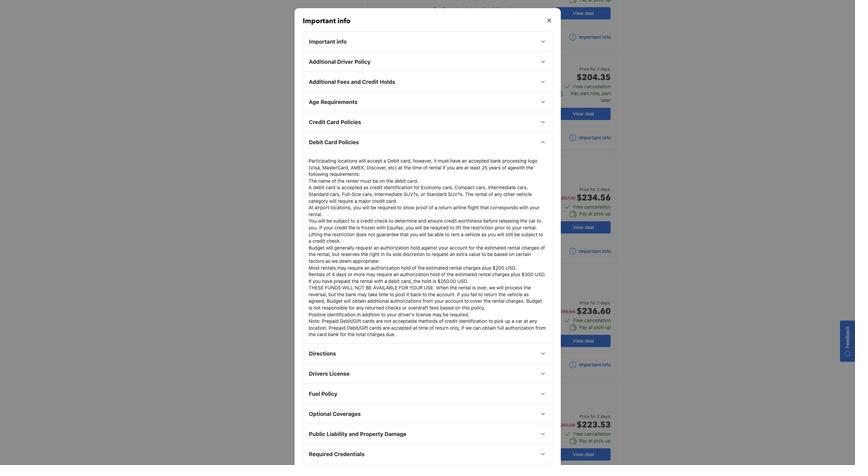 Task type: describe. For each thing, give the bounding box(es) containing it.
1 seats from the top
[[446, 190, 458, 196]]

0 horizontal spatial request
[[356, 245, 372, 251]]

for inside price for 2 days: $257.10 $234.56
[[591, 187, 596, 192]]

1 vertical spatial account
[[445, 299, 463, 304]]

rental down extra
[[449, 265, 462, 271]]

required.
[[450, 312, 470, 318]]

ford
[[464, 404, 473, 409]]

1 vertical spatial require
[[348, 265, 363, 271]]

1 vertical spatial are
[[376, 319, 383, 325]]

1 horizontal spatial based
[[494, 252, 508, 258]]

be left able
[[428, 232, 433, 238]]

be left required.
[[443, 312, 448, 318]]

discover,
[[367, 165, 387, 171]]

up inside participating locations will accept a debit card,  however, it must have an accepted bank processing logo (visa,  mastercard, amex, discover, etc) at the time of rental if you are at  least 25 years of agewith the following requirements: the name of the renter must be on the debit card. a debit card is accepted as credit identification for economy cars, compact cars, intermediate cars, standard cars, full-size cars, intermediate suv?s, or standard suv?s. the rental of any other vehicle category will require a major credit card. at airport locations, you will be required to show proof of a return airline flight that corresponds with your rental. you will be subject to a credit check to determine and ensure credit worthiness before releasing the car to you.  if your credit file is frozen with equifax, you will be required to lift the restriction prior to your rental. lifting the restriction does not guarantee that you will be able to rent a vehicle as you will still be subject to a credit check. budget will generally request an authorization hold against your account for the estimated rental charges of the rental, but reserves the right in its sole discretion to request an extra value to be based on certain factors as we deem appropriate: most rentals may require an authorization hold of the estimated rental charges plus $200 usd. rentals of 4 days or more may require an authorization hold of the estimated rental charges plus $300 usd. if you have prepaid the rental with a debit card, the hold is $250.00 usd. these funds will not be available for your use.  when the rental is over, we will process the reversal, but the bank may take time to post it back to the account.  if you fail to return the vehicle as agreed, budget will obtain additional authorizations from your account to cover the rental charges.  budget is not responsible for any returned checks or overdraft fees based on this policy. positive identification in addition to your driver's license may be required. note: prepaid debit/gift cards are not acceptable methods of credit identification to pick up a car at any location.  prepaid debit/gift cards are accepted at time of return only, if we can obtain full authorization from the card bank for the total charges due.
[[505, 319, 510, 325]]

2 unlimited mileage from the top
[[441, 323, 481, 329]]

when
[[436, 285, 449, 291]]

important info for 4th important info button from the top of the page
[[579, 362, 611, 368]]

available
[[373, 285, 398, 291]]

0 horizontal spatial in
[[357, 312, 361, 318]]

policies for debit card policies
[[338, 139, 359, 145]]

you.
[[309, 225, 318, 231]]

category
[[309, 198, 328, 204]]

credit up "only,"
[[445, 319, 457, 325]]

additional for additional driver policy
[[309, 59, 336, 65]]

similar for intermediate
[[515, 290, 528, 295]]

the down will
[[337, 292, 344, 298]]

compact ford fiesta or similar
[[433, 402, 505, 411]]

days: for $261.98
[[601, 415, 611, 420]]

frozen
[[361, 225, 375, 231]]

0 vertical spatial bank
[[490, 158, 501, 164]]

1 5 from the top
[[441, 190, 444, 196]]

deem
[[339, 258, 352, 264]]

1 vertical spatial must
[[360, 178, 371, 184]]

important inside dropdown button
[[309, 39, 335, 45]]

0 horizontal spatial required
[[378, 205, 396, 211]]

fees
[[337, 79, 350, 85]]

0 vertical spatial identification
[[384, 185, 412, 191]]

cars, up 1 small bag
[[517, 185, 528, 191]]

2 5 seats from the top
[[441, 304, 458, 309]]

agewith
[[508, 165, 525, 171]]

rental up fail
[[458, 285, 471, 291]]

rental down however,
[[429, 165, 441, 171]]

product card group containing $223.53
[[367, 383, 617, 466]]

0 vertical spatial vehicle
[[516, 192, 532, 197]]

feedback
[[845, 327, 851, 349]]

1 vertical spatial prepaid
[[329, 325, 346, 331]]

rental up be on the bottom of the page
[[360, 279, 373, 284]]

at left least
[[464, 165, 469, 171]]

pay at pick-up for $236.60
[[580, 325, 611, 331]]

following
[[309, 171, 328, 177]]

1 horizontal spatial subject
[[521, 232, 537, 238]]

airport
[[315, 205, 329, 211]]

the down the process on the bottom right
[[499, 292, 506, 298]]

25
[[482, 165, 488, 171]]

free cancellation for $261.98
[[574, 432, 611, 437]]

cancellation for $257.10
[[585, 204, 611, 210]]

to left lift
[[450, 225, 454, 231]]

1 horizontal spatial in
[[381, 252, 385, 258]]

rental down cruze
[[492, 299, 505, 304]]

is down requirements:
[[337, 185, 340, 191]]

the left total
[[348, 332, 355, 338]]

0 horizontal spatial rental.
[[309, 212, 322, 217]]

2 horizontal spatial intermediate
[[488, 185, 516, 191]]

your down "checks"
[[387, 312, 397, 318]]

is right file
[[356, 225, 360, 231]]

for inside price for 2 days: $295.54 $236.60
[[591, 301, 596, 306]]

1 vertical spatial based
[[440, 305, 454, 311]]

optional
[[309, 412, 331, 418]]

your
[[410, 285, 423, 291]]

for right responsible
[[349, 305, 355, 311]]

bag down suv?s. on the right of the page
[[459, 199, 467, 205]]

1 left airline
[[441, 199, 444, 205]]

$223.53
[[577, 420, 611, 431]]

$234.56
[[577, 193, 611, 204]]

as up charges.
[[524, 292, 529, 298]]

1 horizontal spatial card.
[[407, 178, 418, 184]]

1 horizontal spatial must
[[438, 158, 449, 164]]

will down determine
[[415, 225, 422, 231]]

0 vertical spatial account
[[450, 245, 467, 251]]

0 horizontal spatial the
[[309, 178, 317, 184]]

1 horizontal spatial budget
[[327, 299, 343, 304]]

1 vertical spatial card
[[317, 332, 327, 338]]

fail
[[470, 292, 477, 298]]

0 horizontal spatial bank
[[328, 332, 339, 338]]

rental up certain at right bottom
[[508, 245, 520, 251]]

lift
[[456, 225, 461, 231]]

participating locations will accept a debit card,  however, it must have an accepted bank processing logo (visa,  mastercard, amex, discover, etc) at the time of rental if you are at  least 25 years of agewith the following requirements: the name of the renter must be on the debit card. a debit card is accepted as credit identification for economy cars, compact cars, intermediate cars, standard cars, full-size cars, intermediate suv?s, or standard suv?s. the rental of any other vehicle category will require a major credit card. at airport locations, you will be required to show proof of a return airline flight that corresponds with your rental. you will be subject to a credit check to determine and ensure credit worthiness before releasing the car to you.  if your credit file is frozen with equifax, you will be required to lift the restriction prior to your rental. lifting the restriction does not guarantee that you will be able to rent a vehicle as you will still be subject to a credit check. budget will generally request an authorization hold against your account for the estimated rental charges of the rental, but reserves the right in its sole discretion to request an extra value to be based on certain factors as we deem appropriate: most rentals may require an authorization hold of the estimated rental charges plus $200 usd. rentals of 4 days or more may require an authorization hold of the estimated rental charges plus $300 usd. if you have prepaid the rental with a debit card, the hold is $250.00 usd. these funds will not be available for your use.  when the rental is over, we will process the reversal, but the bank may take time to post it back to the account.  if you fail to return the vehicle as agreed, budget will obtain additional authorizations from your account to cover the rental charges.  budget is not responsible for any returned checks or overdraft fees based on this policy. positive identification in addition to your driver's license may be required. note: prepaid debit/gift cards are not acceptable methods of credit identification to pick up a car at any location.  prepaid debit/gift cards are accepted at time of return only, if we can obtain full authorization from the card bank for the total charges due.
[[309, 158, 546, 338]]

lifting
[[309, 232, 322, 238]]

francisco inside san francisco international airport shuttle bus
[[443, 221, 465, 226]]

similar for compact
[[492, 404, 505, 409]]

to up equifax,
[[389, 218, 393, 224]]

does
[[356, 232, 367, 238]]

amex,
[[351, 165, 365, 171]]

additional fees and credit holds
[[309, 79, 395, 85]]

to right fail
[[478, 292, 483, 298]]

credit card policies
[[309, 119, 361, 125]]

shuttle inside san francisco international airport shuttle bus
[[433, 228, 447, 233]]

1 horizontal spatial any
[[494, 192, 502, 197]]

2 vertical spatial debit
[[388, 279, 400, 284]]

airport for first san francisco international airport button from the top of the page
[[496, 6, 512, 12]]

0 horizontal spatial obtain
[[352, 299, 366, 304]]

due.
[[386, 332, 396, 338]]

price for 2 days: $261.98 $223.53
[[557, 415, 611, 431]]

or right days
[[348, 272, 352, 278]]

for up suv?s,
[[414, 185, 420, 191]]

and inside participating locations will accept a debit card,  however, it must have an accepted bank processing logo (visa,  mastercard, amex, discover, etc) at the time of rental if you are at  least 25 years of agewith the following requirements: the name of the renter must be on the debit card. a debit card is accepted as credit identification for economy cars, compact cars, intermediate cars, standard cars, full-size cars, intermediate suv?s, or standard suv?s. the rental of any other vehicle category will require a major credit card. at airport locations, you will be required to show proof of a return airline flight that corresponds with your rental. you will be subject to a credit check to determine and ensure credit worthiness before releasing the car to you.  if your credit file is frozen with equifax, you will be required to lift the restriction prior to your rental. lifting the restriction does not guarantee that you will be able to rent a vehicle as you will still be subject to a credit check. budget will generally request an authorization hold against your account for the estimated rental charges of the rental, but reserves the right in its sole discretion to request an extra value to be based on certain factors as we deem appropriate: most rentals may require an authorization hold of the estimated rental charges plus $200 usd. rentals of 4 days or more may require an authorization hold of the estimated rental charges plus $300 usd. if you have prepaid the rental with a debit card, the hold is $250.00 usd. these funds will not be available for your use.  when the rental is over, we will process the reversal, but the bank may take time to post it back to the account.  if you fail to return the vehicle as agreed, budget will obtain additional authorizations from your account to cover the rental charges.  budget is not responsible for any returned checks or overdraft fees based on this policy. positive identification in addition to your driver's license may be required. note: prepaid debit/gift cards are not acceptable methods of credit identification to pick up a car at any location.  prepaid debit/gift cards are accepted at time of return only, if we can obtain full authorization from the card bank for the total charges due.
[[418, 218, 427, 224]]

the down chevrolet
[[484, 299, 491, 304]]

its
[[386, 252, 391, 258]]

1 horizontal spatial car
[[529, 218, 536, 224]]

1 automatic from the top
[[502, 190, 524, 196]]

1 vertical spatial identification
[[327, 312, 356, 318]]

public liability and property damage button
[[303, 425, 552, 445]]

pick- for $234.56
[[594, 211, 605, 217]]

credit up lift
[[444, 218, 457, 224]]

mastercard,
[[322, 165, 349, 171]]

2 unlimited from the top
[[441, 323, 462, 329]]

1 vertical spatial cards
[[369, 325, 382, 331]]

your down able
[[439, 245, 448, 251]]

san inside san francisco international airport shuttle bus
[[433, 221, 442, 226]]

directions
[[309, 351, 336, 357]]

hold up use.
[[422, 279, 431, 284]]

the down etc)
[[386, 178, 393, 184]]

1 left small
[[502, 199, 504, 205]]

product card group containing san francisco international airport
[[367, 0, 617, 50]]

view for $257.10
[[573, 225, 584, 231]]

free cancellation for $204.35
[[574, 84, 611, 89]]

ensure
[[428, 218, 443, 224]]

hold down discretion
[[401, 265, 411, 271]]

1 francisco from the top
[[443, 6, 465, 12]]

for inside price for 2 days: $204.35
[[591, 67, 596, 72]]

at down $223.53
[[589, 438, 593, 444]]

credit right major
[[372, 198, 385, 204]]

rent
[[451, 232, 460, 238]]

authorization up your
[[400, 272, 429, 278]]

authorization right full at the right
[[505, 325, 534, 331]]

reversal,
[[309, 292, 327, 298]]

accept
[[367, 158, 382, 164]]

to down use.
[[422, 292, 427, 298]]

the up your
[[413, 279, 420, 284]]

0 vertical spatial card,
[[401, 158, 412, 164]]

a right pick
[[512, 319, 514, 325]]

processing
[[502, 158, 527, 164]]

releasing
[[499, 218, 519, 224]]

1 vertical spatial debit
[[313, 185, 324, 191]]

days: for $295.54
[[601, 301, 611, 306]]

airport inside san francisco international airport shuttle bus
[[496, 221, 512, 226]]

directions button
[[303, 344, 552, 364]]

generally
[[334, 245, 354, 251]]

bag right small
[[518, 199, 527, 205]]

as up rentals
[[325, 258, 330, 264]]

2 bus from the top
[[448, 342, 455, 347]]

more
[[354, 272, 365, 278]]

locations,
[[331, 205, 352, 211]]

0 vertical spatial usd.
[[506, 265, 517, 271]]

$236.60
[[577, 306, 611, 318]]

view for $204.35
[[573, 111, 584, 117]]

rental up flight
[[475, 192, 487, 197]]

2 vertical spatial time
[[419, 325, 428, 331]]

these
[[309, 285, 324, 291]]

however,
[[413, 158, 433, 164]]

2 part from the left
[[602, 90, 611, 96]]

full-
[[342, 192, 352, 197]]

info inside dropdown button
[[337, 39, 347, 45]]

the down location.
[[309, 332, 316, 338]]

0 vertical spatial prepaid
[[322, 319, 339, 325]]

charges down value
[[463, 265, 481, 271]]

fuel policy
[[309, 391, 337, 398]]

deal for $257.10
[[585, 225, 594, 231]]

to down returned
[[381, 312, 386, 318]]

cars, down 25
[[476, 185, 487, 191]]

to right value
[[482, 252, 486, 258]]

right
[[369, 252, 380, 258]]

1 vertical spatial return
[[484, 292, 497, 298]]

1 san from the top
[[433, 6, 442, 12]]

least
[[470, 165, 480, 171]]

1 vertical spatial compact
[[433, 402, 463, 411]]

requirements
[[321, 99, 357, 105]]

file
[[348, 225, 355, 231]]

1 vertical spatial any
[[356, 305, 364, 311]]

2 vertical spatial identification
[[459, 319, 487, 325]]

back
[[411, 292, 421, 298]]

important info for fourth important info button from the bottom
[[579, 34, 611, 40]]

drivers
[[309, 371, 328, 377]]

1 vertical spatial bank
[[346, 292, 356, 298]]

addition
[[362, 312, 380, 318]]

a down lifting
[[309, 238, 311, 244]]

1 vertical spatial but
[[329, 292, 336, 298]]

not
[[355, 285, 365, 291]]

at down $234.56
[[589, 211, 593, 217]]

2 mileage from the top
[[464, 323, 481, 329]]

to down releasing
[[506, 225, 511, 231]]

credit card policies button
[[303, 112, 552, 132]]

will down will
[[344, 299, 351, 304]]

1 vertical spatial time
[[379, 292, 388, 298]]

sole
[[393, 252, 402, 258]]

(visa,
[[309, 165, 321, 171]]

1 vertical spatial usd.
[[535, 272, 546, 278]]

0 vertical spatial from
[[423, 299, 433, 304]]

property
[[360, 432, 383, 438]]

now,
[[591, 90, 601, 96]]

1 vertical spatial we
[[489, 285, 495, 291]]

2 san francisco international airport from the top
[[433, 107, 512, 113]]

be down ensure
[[423, 225, 429, 231]]

san francisco international airport button for $257.10
[[433, 221, 512, 226]]

2 vertical spatial vehicle
[[507, 292, 523, 298]]

show
[[403, 205, 415, 211]]

feedback button
[[840, 321, 855, 362]]

check.
[[326, 238, 341, 244]]

rentals
[[321, 265, 336, 271]]

for left total
[[340, 332, 346, 338]]

0 vertical spatial policy
[[355, 59, 371, 65]]

1 horizontal spatial plus
[[511, 272, 520, 278]]

0 vertical spatial cards
[[362, 319, 375, 325]]

the down logo
[[526, 165, 534, 171]]

1 vertical spatial request
[[432, 252, 448, 258]]

fuel policy button
[[303, 385, 552, 404]]

0 vertical spatial debit
[[395, 178, 406, 184]]

age requirements button
[[303, 92, 552, 112]]

be right still
[[514, 232, 520, 238]]

4 important info button from the top
[[570, 362, 611, 369]]

airline
[[453, 205, 466, 211]]

1 vertical spatial car
[[516, 319, 523, 325]]

$261.98
[[557, 423, 576, 429]]

product card group containing $236.60
[[367, 269, 617, 378]]

for up value
[[469, 245, 475, 251]]

pick- for $223.53
[[594, 438, 605, 444]]

important info for third important info button from the bottom
[[579, 135, 611, 141]]

1 view deal from the top
[[573, 10, 594, 16]]

a right accept
[[384, 158, 386, 164]]

2 vertical spatial accepted
[[391, 325, 412, 331]]

be
[[366, 285, 372, 291]]

1 vertical spatial required
[[430, 225, 449, 231]]

the down use.
[[428, 292, 435, 298]]

determine
[[395, 218, 417, 224]]

0 vertical spatial on
[[379, 178, 385, 184]]

free for $257.10
[[574, 204, 583, 210]]

1 small bag
[[502, 199, 527, 205]]

free cancellation for $257.10
[[574, 204, 611, 210]]

0 horizontal spatial plus
[[482, 265, 491, 271]]

small
[[505, 199, 517, 205]]

may up days
[[337, 265, 346, 271]]

is down agreed,
[[309, 305, 312, 311]]

0 horizontal spatial if
[[309, 279, 311, 284]]

1 vertical spatial accepted
[[342, 185, 362, 191]]

2 for $295.54
[[597, 301, 600, 306]]

2 large from the top
[[445, 313, 457, 319]]

cars, up major
[[362, 192, 373, 197]]

1 horizontal spatial we
[[465, 325, 472, 331]]

1 vertical spatial vehicle
[[465, 232, 480, 238]]

the down the $250.00
[[450, 285, 457, 291]]

for inside the price for 2 days: $261.98 $223.53
[[591, 415, 596, 420]]

days: for $204.35
[[601, 67, 611, 72]]

view deal button for $295.54
[[556, 335, 611, 348]]

0 vertical spatial that
[[480, 205, 489, 211]]

able
[[434, 232, 444, 238]]

view deal for $257.10
[[573, 225, 594, 231]]

1 vertical spatial if
[[461, 325, 464, 331]]

the up factors
[[309, 252, 316, 258]]

at down acceptable
[[413, 325, 417, 331]]

2 francisco from the top
[[443, 107, 465, 113]]

2 vertical spatial if
[[457, 292, 460, 298]]

important for 4th important info button from the top of the page
[[579, 362, 601, 368]]

0 vertical spatial with
[[519, 205, 529, 211]]

optional coverages button
[[303, 405, 552, 424]]

a up does
[[357, 218, 359, 224]]

will down major
[[362, 205, 369, 211]]

rental up over,
[[478, 272, 491, 278]]

1 horizontal spatial the
[[465, 192, 474, 197]]

0 vertical spatial debit/gift
[[340, 319, 361, 325]]

corresponds
[[490, 205, 518, 211]]

$200
[[493, 265, 504, 271]]

credit inside additional fees and credit holds dropdown button
[[362, 79, 378, 85]]

important info dialog
[[286, 0, 569, 466]]

cancellation for $261.98
[[585, 432, 611, 437]]

the up value
[[476, 245, 483, 251]]

2 vertical spatial on
[[455, 305, 461, 311]]

this
[[462, 305, 470, 311]]

0 vertical spatial we
[[332, 258, 338, 264]]

at down $236.60
[[589, 325, 593, 331]]

intermediate inside product card group
[[433, 288, 476, 297]]

to down "against"
[[426, 252, 430, 258]]

or down authorizations
[[402, 305, 407, 311]]

$257.10
[[558, 195, 576, 201]]

responsible
[[322, 305, 347, 311]]

san francisco international airport shuttle bus
[[433, 221, 512, 233]]

free for $295.54
[[574, 318, 583, 324]]

renter
[[346, 178, 359, 184]]

0 vertical spatial if
[[443, 165, 446, 171]]

the down discretion
[[418, 265, 425, 271]]

the down more
[[352, 279, 359, 284]]

hold up discretion
[[410, 245, 420, 251]]

product card group containing $234.56
[[367, 156, 617, 264]]

1 important info button from the top
[[570, 34, 611, 41]]

will left the process on the bottom right
[[497, 285, 504, 291]]

1 san francisco international airport from the top
[[433, 6, 512, 12]]

1 vertical spatial not
[[313, 305, 321, 311]]

1 horizontal spatial not
[[368, 232, 375, 238]]

free for $204.35
[[574, 84, 583, 89]]

view deal button for $257.10
[[556, 222, 611, 234]]

1 horizontal spatial if
[[319, 225, 322, 231]]

supplied by rc - avis image
[[374, 360, 395, 371]]

post
[[395, 292, 405, 298]]

may down not
[[358, 292, 367, 298]]

0 vertical spatial time
[[412, 165, 422, 171]]

2 vertical spatial require
[[377, 272, 392, 278]]

1 vertical spatial debit/gift
[[347, 325, 368, 331]]

be down airport
[[326, 218, 332, 224]]

additional
[[367, 299, 389, 304]]

2 shuttle from the top
[[433, 342, 447, 347]]

1 vertical spatial it
[[406, 292, 409, 298]]

to right still
[[539, 232, 543, 238]]

0 vertical spatial card
[[326, 185, 335, 191]]

a up ensure
[[435, 205, 437, 211]]

0 vertical spatial restriction
[[471, 225, 493, 231]]

required credentials
[[309, 452, 364, 458]]

0 horizontal spatial intermediate
[[374, 192, 402, 197]]

0 horizontal spatial budget
[[309, 245, 324, 251]]

price for $204.35
[[580, 67, 590, 72]]

authorization down the its
[[371, 265, 400, 271]]

price for 2 days: $257.10 $234.56
[[558, 187, 611, 204]]



Task type: vqa. For each thing, say whether or not it's contained in the screenshot.
Additional
yes



Task type: locate. For each thing, give the bounding box(es) containing it.
1 horizontal spatial estimated
[[455, 272, 477, 278]]

price
[[580, 67, 590, 72], [580, 187, 590, 192], [580, 301, 590, 306], [580, 415, 590, 420]]

price up $223.53
[[580, 415, 590, 420]]

pay for $295.54
[[580, 325, 587, 331]]

important info for second important info button from the bottom of the page
[[579, 249, 611, 254]]

the down requirements:
[[337, 178, 345, 184]]

2 free cancellation from the top
[[574, 204, 611, 210]]

pay for $257.10
[[580, 211, 587, 217]]

are up "due."
[[383, 325, 390, 331]]

will down prior
[[497, 232, 504, 238]]

if right "only,"
[[461, 325, 464, 331]]

2 deal from the top
[[585, 111, 594, 117]]

3 san francisco international airport button from the top
[[433, 221, 512, 226]]

2 inside price for 2 days: $257.10 $234.56
[[597, 187, 600, 192]]

0 horizontal spatial policy
[[321, 391, 337, 398]]

unlimited mileage
[[441, 209, 481, 215], [441, 323, 481, 329]]

3 days: from the top
[[601, 301, 611, 306]]

0 vertical spatial it
[[434, 158, 437, 164]]

part up later
[[602, 90, 611, 96]]

pay at pick-up for $223.53
[[580, 438, 611, 444]]

age requirements
[[309, 99, 357, 105]]

1 horizontal spatial identification
[[384, 185, 412, 191]]

5 product card group from the top
[[367, 383, 617, 466]]

2 vertical spatial international
[[466, 221, 495, 226]]

2 additional from the top
[[309, 79, 336, 85]]

0 horizontal spatial subject
[[333, 218, 350, 224]]

car
[[529, 218, 536, 224], [516, 319, 523, 325]]

3 francisco from the top
[[443, 221, 465, 226]]

to left pick
[[489, 319, 493, 325]]

based
[[494, 252, 508, 258], [440, 305, 454, 311]]

must
[[438, 158, 449, 164], [360, 178, 371, 184]]

francisco
[[443, 6, 465, 12], [443, 107, 465, 113], [443, 221, 465, 226]]

charges left "due."
[[367, 332, 385, 338]]

debit inside dropdown button
[[309, 139, 323, 145]]

3 san from the top
[[433, 221, 442, 226]]

for up $234.56
[[591, 187, 596, 192]]

be
[[373, 178, 378, 184], [371, 205, 376, 211], [326, 218, 332, 224], [423, 225, 429, 231], [428, 232, 433, 238], [514, 232, 520, 238], [487, 252, 493, 258], [443, 312, 448, 318]]

suv?s.
[[448, 192, 464, 197]]

2 cancellation from the top
[[585, 204, 611, 210]]

2 for $257.10
[[597, 187, 600, 192]]

1 airport from the top
[[496, 6, 512, 12]]

1 unlimited mileage from the top
[[441, 209, 481, 215]]

drivers license
[[309, 371, 350, 377]]

based up '$200'
[[494, 252, 508, 258]]

2 automatic from the top
[[502, 304, 524, 309]]

1 pay at pick-up from the top
[[580, 211, 611, 217]]

price for $261.98
[[580, 415, 590, 420]]

3 view deal button from the top
[[556, 222, 611, 234]]

2 vertical spatial and
[[349, 432, 359, 438]]

0 vertical spatial mileage
[[464, 209, 481, 215]]

1 horizontal spatial have
[[450, 158, 461, 164]]

0 vertical spatial card
[[327, 119, 339, 125]]

or inside intermediate chevrolet cruze or similar
[[510, 290, 514, 295]]

0 vertical spatial pay at pick-up
[[580, 211, 611, 217]]

2 vertical spatial estimated
[[455, 272, 477, 278]]

0 vertical spatial unlimited
[[441, 209, 462, 215]]

2 for $261.98
[[597, 415, 600, 420]]

required credentials button
[[303, 445, 552, 465]]

0 vertical spatial must
[[438, 158, 449, 164]]

similar inside compact ford fiesta or similar
[[492, 404, 505, 409]]

accepted down acceptable
[[391, 325, 412, 331]]

view for $295.54
[[573, 338, 584, 344]]

agreed,
[[309, 299, 325, 304]]

cancellation for $295.54
[[585, 318, 611, 324]]

can
[[473, 325, 481, 331]]

days: inside the price for 2 days: $261.98 $223.53
[[601, 415, 611, 420]]

bus inside san francisco international airport shuttle bus
[[448, 228, 455, 233]]

debit up etc)
[[387, 158, 399, 164]]

2 san from the top
[[433, 107, 442, 113]]

vehicle
[[516, 192, 532, 197], [465, 232, 480, 238], [507, 292, 523, 298]]

cars, left full-
[[330, 192, 341, 197]]

1 vertical spatial have
[[322, 279, 332, 284]]

important for second important info button from the bottom of the page
[[579, 249, 601, 254]]

logo
[[528, 158, 538, 164]]

0 vertical spatial pick-
[[594, 211, 605, 217]]

4 price from the top
[[580, 415, 590, 420]]

2 vertical spatial any
[[529, 319, 537, 325]]

card inside dropdown button
[[324, 139, 337, 145]]

2 vertical spatial with
[[374, 279, 383, 284]]

card, up for
[[401, 279, 412, 284]]

prior
[[495, 225, 505, 231]]

2 horizontal spatial estimated
[[485, 245, 506, 251]]

pick- down $223.53
[[594, 438, 605, 444]]

1 unlimited from the top
[[441, 209, 462, 215]]

4 2 from the top
[[597, 415, 600, 420]]

bus
[[448, 228, 455, 233], [448, 342, 455, 347]]

debit up available
[[388, 279, 400, 284]]

2 inside price for 2 days: $295.54 $236.60
[[597, 301, 600, 306]]

name
[[318, 178, 330, 184]]

pay for $204.35
[[571, 90, 579, 96]]

2 airport from the top
[[496, 107, 512, 113]]

important info inside dropdown button
[[309, 39, 347, 45]]

4 deal from the top
[[585, 338, 594, 344]]

view deal button for $204.35
[[556, 108, 611, 120]]

will up amex,
[[359, 158, 366, 164]]

1 horizontal spatial usd.
[[506, 265, 517, 271]]

0 vertical spatial accepted
[[468, 158, 489, 164]]

age
[[309, 99, 319, 105]]

holds
[[380, 79, 395, 85]]

2 inside the price for 2 days: $261.98 $223.53
[[597, 415, 600, 420]]

credit inside credit card policies dropdown button
[[309, 119, 325, 125]]

it
[[434, 158, 437, 164], [406, 292, 409, 298]]

a up available
[[384, 279, 387, 284]]

2 vertical spatial francisco
[[443, 221, 465, 226]]

1 vertical spatial unlimited mileage
[[441, 323, 481, 329]]

4 view deal button from the top
[[556, 335, 611, 348]]

0 horizontal spatial on
[[379, 178, 385, 184]]

time down methods
[[419, 325, 428, 331]]

1 vertical spatial policy
[[321, 391, 337, 398]]

0 horizontal spatial usd.
[[457, 279, 468, 284]]

will up the locations,
[[329, 198, 336, 204]]

your up still
[[512, 225, 522, 231]]

credit left file
[[334, 225, 347, 231]]

are left least
[[456, 165, 463, 171]]

days: for $257.10
[[601, 187, 611, 192]]

up for $234.56
[[605, 211, 611, 217]]

seats up required.
[[446, 304, 458, 309]]

1 cancellation from the top
[[585, 84, 611, 89]]

1 vertical spatial subject
[[521, 232, 537, 238]]

3 free from the top
[[574, 318, 583, 324]]

checks
[[385, 305, 401, 311]]

bank up "years"
[[490, 158, 501, 164]]

5 seats up airline
[[441, 190, 458, 196]]

optional coverages
[[309, 412, 361, 418]]

intermediate down the $250.00
[[433, 288, 476, 297]]

1 vertical spatial mileage
[[464, 323, 481, 329]]

1 view deal button from the top
[[556, 7, 611, 19]]

policies inside dropdown button
[[338, 139, 359, 145]]

deal for $204.35
[[585, 111, 594, 117]]

suv?s,
[[404, 192, 419, 197]]

requirements:
[[330, 171, 360, 177]]

rental
[[429, 165, 441, 171], [475, 192, 487, 197], [508, 245, 520, 251], [449, 265, 462, 271], [478, 272, 491, 278], [360, 279, 373, 284], [458, 285, 471, 291], [492, 299, 505, 304]]

to left post
[[390, 292, 394, 298]]

days: inside price for 2 days: $295.54 $236.60
[[601, 301, 611, 306]]

the up appropriate:
[[361, 252, 368, 258]]

2 5 from the top
[[441, 304, 444, 309]]

plus left '$200'
[[482, 265, 491, 271]]

0 vertical spatial request
[[356, 245, 372, 251]]

pick- for $236.60
[[594, 325, 605, 331]]

may down fees
[[432, 312, 442, 318]]

1 free cancellation from the top
[[574, 84, 611, 89]]

1 bus from the top
[[448, 228, 455, 233]]

cancellation for $204.35
[[585, 84, 611, 89]]

2 free from the top
[[574, 204, 583, 210]]

1 vertical spatial 5
[[441, 304, 444, 309]]

0 vertical spatial any
[[494, 192, 502, 197]]

take
[[368, 292, 377, 298]]

bus left lift
[[448, 228, 455, 233]]

locations
[[338, 158, 357, 164]]

driver's
[[398, 312, 414, 318]]

card inside dropdown button
[[327, 119, 339, 125]]

1 vertical spatial card,
[[401, 279, 412, 284]]

still
[[506, 232, 513, 238]]

debit right a
[[313, 185, 324, 191]]

product card group
[[367, 0, 617, 50], [367, 55, 617, 150], [367, 156, 617, 264], [367, 269, 617, 378], [367, 383, 617, 466]]

1 large bag
[[441, 199, 467, 205], [441, 313, 467, 319]]

the up the $250.00
[[447, 272, 454, 278]]

product card group containing $204.35
[[367, 55, 617, 150]]

2 1 large bag from the top
[[441, 313, 467, 319]]

drivers license button
[[303, 364, 552, 384]]

1 vertical spatial that
[[400, 232, 409, 238]]

1 vertical spatial card
[[324, 139, 337, 145]]

2 seats from the top
[[446, 304, 458, 309]]

1 vertical spatial pick-
[[594, 325, 605, 331]]

view deal for $204.35
[[573, 111, 594, 117]]

policies inside dropdown button
[[341, 119, 361, 125]]

0 vertical spatial but
[[332, 252, 339, 258]]

0 vertical spatial bus
[[448, 228, 455, 233]]

on
[[379, 178, 385, 184], [509, 252, 515, 258], [455, 305, 461, 311]]

policy.
[[471, 305, 485, 311]]

if
[[443, 165, 446, 171], [461, 325, 464, 331]]

2 for $204.35
[[597, 67, 600, 72]]

2 san francisco international airport button from the top
[[433, 107, 512, 113]]

0 vertical spatial seats
[[446, 190, 458, 196]]

price inside price for 2 days: $257.10 $234.56
[[580, 187, 590, 192]]

additional driver policy button
[[303, 52, 552, 72]]

card for debit
[[324, 139, 337, 145]]

international inside san francisco international airport shuttle bus
[[466, 221, 495, 226]]

budget up responsible
[[327, 299, 343, 304]]

other
[[503, 192, 515, 197]]

airport for $204.35 san francisco international airport button
[[496, 107, 512, 113]]

obtain left full at the right
[[482, 325, 496, 331]]

your up fees
[[434, 299, 444, 304]]

2 standard from the left
[[427, 192, 447, 197]]

a
[[309, 185, 312, 191]]

1 horizontal spatial it
[[434, 158, 437, 164]]

supplied by rc - alamo image
[[374, 32, 395, 42]]

or
[[421, 192, 425, 197], [348, 272, 352, 278], [510, 290, 514, 295], [402, 305, 407, 311], [487, 404, 491, 409]]

2 vertical spatial pick-
[[594, 438, 605, 444]]

1 additional from the top
[[309, 59, 336, 65]]

1 vertical spatial card.
[[386, 198, 397, 204]]

1 vertical spatial obtain
[[482, 325, 496, 331]]

authorization
[[380, 245, 409, 251], [371, 265, 400, 271], [400, 272, 429, 278], [505, 325, 534, 331]]

location.
[[309, 325, 327, 331]]

card for credit
[[327, 119, 339, 125]]

1 san francisco international airport button from the top
[[433, 6, 512, 12]]

0 vertical spatial return
[[439, 205, 452, 211]]

1 vertical spatial shuttle
[[433, 342, 447, 347]]

2 inside price for 2 days: $204.35
[[597, 67, 600, 72]]

days: inside price for 2 days: $204.35
[[601, 67, 611, 72]]

important for third important info button from the bottom
[[579, 135, 601, 141]]

the
[[404, 165, 411, 171], [526, 165, 534, 171], [337, 178, 345, 184], [386, 178, 393, 184], [520, 218, 527, 224], [463, 225, 470, 231], [324, 232, 331, 238], [476, 245, 483, 251], [309, 252, 316, 258], [361, 252, 368, 258], [418, 265, 425, 271], [447, 272, 454, 278], [352, 279, 359, 284], [413, 279, 420, 284], [450, 285, 457, 291], [524, 285, 531, 291], [337, 292, 344, 298], [428, 292, 435, 298], [499, 292, 506, 298], [484, 299, 491, 304], [309, 332, 316, 338], [348, 332, 355, 338]]

unlimited mileage down required.
[[441, 323, 481, 329]]

2 horizontal spatial if
[[457, 292, 460, 298]]

a right the rent
[[461, 232, 464, 238]]

1 horizontal spatial on
[[455, 305, 461, 311]]

2 vertical spatial are
[[383, 325, 390, 331]]

0 vertical spatial have
[[450, 158, 461, 164]]

before
[[483, 218, 498, 224]]

prepaid up location.
[[322, 319, 339, 325]]

mileage
[[464, 209, 481, 215], [464, 323, 481, 329]]

3 price from the top
[[580, 301, 590, 306]]

1 horizontal spatial obtain
[[482, 325, 496, 331]]

2
[[597, 67, 600, 72], [597, 187, 600, 192], [597, 301, 600, 306], [597, 415, 600, 420]]

acceptable
[[393, 319, 417, 325]]

3 important info button from the top
[[570, 248, 611, 255]]

airport
[[496, 6, 512, 12], [496, 107, 512, 113], [496, 221, 512, 226]]

price inside the price for 2 days: $261.98 $223.53
[[580, 415, 590, 420]]

1 vertical spatial if
[[309, 279, 311, 284]]

price for $295.54
[[580, 301, 590, 306]]

require
[[338, 198, 353, 204], [348, 265, 363, 271], [377, 272, 392, 278]]

2 up $223.53
[[597, 415, 600, 420]]

cars, up suv?s. on the right of the page
[[443, 185, 453, 191]]

days: up $204.35
[[601, 67, 611, 72]]

2 up $234.56
[[597, 187, 600, 192]]

3 cancellation from the top
[[585, 318, 611, 324]]

3 international from the top
[[466, 221, 495, 226]]

participating
[[309, 158, 336, 164]]

to up 'this' on the right of the page
[[464, 299, 469, 304]]

2 view deal from the top
[[573, 111, 594, 117]]

view deal for $261.98
[[573, 452, 594, 458]]

price inside price for 2 days: $295.54 $236.60
[[580, 301, 590, 306]]

pay at pick-up down $234.56
[[580, 211, 611, 217]]

2 horizontal spatial on
[[509, 252, 515, 258]]

2 horizontal spatial usd.
[[535, 272, 546, 278]]

up for $223.53
[[605, 438, 611, 444]]

unlimited mileage up worthiness on the right top of page
[[441, 209, 481, 215]]

pay inside "pay part now, part later"
[[571, 90, 579, 96]]

policies down 'requirements'
[[341, 119, 361, 125]]

4 days: from the top
[[601, 415, 611, 420]]

you
[[309, 218, 317, 224]]

check
[[374, 218, 388, 224]]

not down agreed,
[[313, 305, 321, 311]]

if down debit card policies dropdown button
[[443, 165, 446, 171]]

1 price from the top
[[580, 67, 590, 72]]

card down name
[[326, 185, 335, 191]]

1 vertical spatial estimated
[[426, 265, 448, 271]]

additional fees and credit holds button
[[303, 72, 552, 92]]

free down price for 2 days: $295.54 $236.60
[[574, 318, 583, 324]]

require up more
[[348, 265, 363, 271]]

card.
[[407, 178, 418, 184], [386, 198, 397, 204]]

free cancellation down $223.53
[[574, 432, 611, 437]]

1 horizontal spatial if
[[461, 325, 464, 331]]

0 horizontal spatial restriction
[[332, 232, 355, 238]]

pay at pick-up for $234.56
[[580, 211, 611, 217]]

debit inside participating locations will accept a debit card,  however, it must have an accepted bank processing logo (visa,  mastercard, amex, discover, etc) at the time of rental if you are at  least 25 years of agewith the following requirements: the name of the renter must be on the debit card. a debit card is accepted as credit identification for economy cars, compact cars, intermediate cars, standard cars, full-size cars, intermediate suv?s, or standard suv?s. the rental of any other vehicle category will require a major credit card. at airport locations, you will be required to show proof of a return airline flight that corresponds with your rental. you will be subject to a credit check to determine and ensure credit worthiness before releasing the car to you.  if your credit file is frozen with equifax, you will be required to lift the restriction prior to your rental. lifting the restriction does not guarantee that you will be able to rent a vehicle as you will still be subject to a credit check. budget will generally request an authorization hold against your account for the estimated rental charges of the rental, but reserves the right in its sole discretion to request an extra value to be based on certain factors as we deem appropriate: most rentals may require an authorization hold of the estimated rental charges plus $200 usd. rentals of 4 days or more may require an authorization hold of the estimated rental charges plus $300 usd. if you have prepaid the rental with a debit card, the hold is $250.00 usd. these funds will not be available for your use.  when the rental is over, we will process the reversal, but the bank may take time to post it back to the account.  if you fail to return the vehicle as agreed, budget will obtain additional authorizations from your account to cover the rental charges.  budget is not responsible for any returned checks or overdraft fees based on this policy. positive identification in addition to your driver's license may be required. note: prepaid debit/gift cards are not acceptable methods of credit identification to pick up a car at any location.  prepaid debit/gift cards are accepted at time of return only, if we can obtain full authorization from the card bank for the total charges due.
[[387, 158, 399, 164]]

0 vertical spatial san francisco international airport button
[[433, 6, 512, 12]]

pay for $261.98
[[580, 438, 587, 444]]

1 horizontal spatial required
[[430, 225, 449, 231]]

compact inside participating locations will accept a debit card,  however, it must have an accepted bank processing logo (visa,  mastercard, amex, discover, etc) at the time of rental if you are at  least 25 years of agewith the following requirements: the name of the renter must be on the debit card. a debit card is accepted as credit identification for economy cars, compact cars, intermediate cars, standard cars, full-size cars, intermediate suv?s, or standard suv?s. the rental of any other vehicle category will require a major credit card. at airport locations, you will be required to show proof of a return airline flight that corresponds with your rental. you will be subject to a credit check to determine and ensure credit worthiness before releasing the car to you.  if your credit file is frozen with equifax, you will be required to lift the restriction prior to your rental. lifting the restriction does not guarantee that you will be able to rent a vehicle as you will still be subject to a credit check. budget will generally request an authorization hold against your account for the estimated rental charges of the rental, but reserves the right in its sole discretion to request an extra value to be based on certain factors as we deem appropriate: most rentals may require an authorization hold of the estimated rental charges plus $200 usd. rentals of 4 days or more may require an authorization hold of the estimated rental charges plus $300 usd. if you have prepaid the rental with a debit card, the hold is $250.00 usd. these funds will not be available for your use.  when the rental is over, we will process the reversal, but the bank may take time to post it back to the account.  if you fail to return the vehicle as agreed, budget will obtain additional authorizations from your account to cover the rental charges.  budget is not responsible for any returned checks or overdraft fees based on this policy. positive identification in addition to your driver's license may be required. note: prepaid debit/gift cards are not acceptable methods of credit identification to pick up a car at any location.  prepaid debit/gift cards are accepted at time of return only, if we can obtain full authorization from the card bank for the total charges due.
[[455, 185, 475, 191]]

bag down 'this' on the right of the page
[[459, 313, 467, 319]]

similar inside intermediate chevrolet cruze or similar
[[515, 290, 528, 295]]

3 view from the top
[[573, 225, 584, 231]]

1 vertical spatial francisco
[[443, 107, 465, 113]]

4 view from the top
[[573, 338, 584, 344]]

is up use.
[[433, 279, 436, 284]]

2 horizontal spatial budget
[[526, 299, 542, 304]]

public
[[309, 432, 325, 438]]

5
[[441, 190, 444, 196], [441, 304, 444, 309]]

2 view from the top
[[573, 111, 584, 117]]

1 vertical spatial pay at pick-up
[[580, 325, 611, 331]]

view deal button for $261.98
[[556, 449, 611, 461]]

1 free from the top
[[574, 84, 583, 89]]

$204.35
[[577, 72, 611, 83]]

guarantee
[[376, 232, 399, 238]]

2 up $236.60
[[597, 301, 600, 306]]

deal for $261.98
[[585, 452, 594, 458]]

2 vertical spatial return
[[435, 325, 449, 331]]

the down $300
[[524, 285, 531, 291]]

0 vertical spatial required
[[378, 205, 396, 211]]

days:
[[601, 67, 611, 72], [601, 187, 611, 192], [601, 301, 611, 306], [601, 415, 611, 420]]

be right value
[[487, 252, 493, 258]]

at
[[398, 165, 403, 171], [464, 165, 469, 171], [589, 211, 593, 217], [524, 319, 528, 325], [589, 325, 593, 331], [413, 325, 417, 331], [589, 438, 593, 444]]

in left the its
[[381, 252, 385, 258]]

3 2 from the top
[[597, 301, 600, 306]]

account.
[[437, 292, 456, 298]]

1 horizontal spatial bank
[[346, 292, 356, 298]]

5 view deal from the top
[[573, 452, 594, 458]]

to right releasing
[[537, 218, 541, 224]]

but down funds
[[329, 292, 336, 298]]

1 pick- from the top
[[594, 211, 605, 217]]

1 1 large bag from the top
[[441, 199, 467, 205]]

similar
[[515, 290, 528, 295], [492, 404, 505, 409]]

from
[[423, 299, 433, 304], [536, 325, 546, 331]]

1 horizontal spatial policy
[[355, 59, 371, 65]]

4 product card group from the top
[[367, 269, 617, 378]]

2 up $204.35
[[597, 67, 600, 72]]

4 free from the top
[[574, 432, 583, 437]]

1 5 seats from the top
[[441, 190, 458, 196]]

note:
[[309, 319, 321, 325]]

0 horizontal spatial credit
[[309, 119, 325, 125]]

a down the size
[[355, 198, 357, 204]]

1 horizontal spatial accepted
[[391, 325, 412, 331]]

3 free cancellation from the top
[[574, 318, 611, 324]]

1 large from the top
[[445, 199, 457, 205]]

time down however,
[[412, 165, 422, 171]]

2 price from the top
[[580, 187, 590, 192]]

0 vertical spatial international
[[466, 6, 495, 12]]

additional left fees
[[309, 79, 336, 85]]

deal for $295.54
[[585, 338, 594, 344]]

at
[[309, 205, 313, 211]]

0 vertical spatial automatic
[[502, 190, 524, 196]]

1 international from the top
[[466, 6, 495, 12]]

up for $236.60
[[605, 325, 611, 331]]

free for $261.98
[[574, 432, 583, 437]]

cruze
[[497, 290, 509, 295]]

card
[[327, 119, 339, 125], [324, 139, 337, 145]]

4 cancellation from the top
[[585, 432, 611, 437]]

4 free cancellation from the top
[[574, 432, 611, 437]]

1 deal from the top
[[585, 10, 594, 16]]

free cancellation for $295.54
[[574, 318, 611, 324]]

2 view deal button from the top
[[556, 108, 611, 120]]

extra
[[456, 252, 467, 258]]

1 vertical spatial from
[[536, 325, 546, 331]]

days: up $234.56
[[601, 187, 611, 192]]

price for $257.10
[[580, 187, 590, 192]]

3 pick- from the top
[[594, 438, 605, 444]]

2 vertical spatial not
[[384, 319, 391, 325]]

return left airline
[[439, 205, 452, 211]]

proof
[[416, 205, 428, 211]]

days: inside price for 2 days: $257.10 $234.56
[[601, 187, 611, 192]]

we right over,
[[489, 285, 495, 291]]

2 international from the top
[[466, 107, 495, 113]]

1 days: from the top
[[601, 67, 611, 72]]

1 2 from the top
[[597, 67, 600, 72]]

part
[[581, 90, 589, 96], [602, 90, 611, 96]]

0 horizontal spatial part
[[581, 90, 589, 96]]

mileage down required.
[[464, 323, 481, 329]]

3 pay at pick-up from the top
[[580, 438, 611, 444]]

1 vertical spatial rental.
[[523, 225, 537, 231]]

3 airport from the top
[[496, 221, 512, 226]]

0 horizontal spatial we
[[332, 258, 338, 264]]

2 days: from the top
[[601, 187, 611, 192]]

shuttle bus
[[433, 342, 455, 347]]

1 part from the left
[[581, 90, 589, 96]]

1 view from the top
[[573, 10, 584, 16]]

important info button
[[303, 32, 552, 52]]

account up extra
[[450, 245, 467, 251]]

3 deal from the top
[[585, 225, 594, 231]]

require down full-
[[338, 198, 353, 204]]

your right 1 small bag
[[530, 205, 540, 211]]

0 horizontal spatial car
[[516, 319, 523, 325]]

1 vertical spatial on
[[509, 252, 515, 258]]

1 shuttle from the top
[[433, 228, 447, 233]]

if right account. in the right of the page
[[457, 292, 460, 298]]

debit card policies
[[309, 139, 359, 145]]

fuel
[[309, 391, 320, 398]]

as up major
[[363, 185, 368, 191]]

2 2 from the top
[[597, 187, 600, 192]]

supplied by rc - budget image
[[374, 247, 395, 257]]

policies for credit card policies
[[341, 119, 361, 125]]

for
[[399, 285, 408, 291]]

important for fourth important info button from the bottom
[[579, 34, 601, 40]]

0 vertical spatial 5 seats
[[441, 190, 458, 196]]

1
[[441, 199, 444, 205], [502, 199, 504, 205], [441, 313, 444, 319]]

view deal button
[[556, 7, 611, 19], [556, 108, 611, 120], [556, 222, 611, 234], [556, 335, 611, 348], [556, 449, 611, 461]]

1 standard from the left
[[309, 192, 329, 197]]

1 horizontal spatial restriction
[[471, 225, 493, 231]]

3 product card group from the top
[[367, 156, 617, 264]]

5 deal from the top
[[585, 452, 594, 458]]

must right however,
[[438, 158, 449, 164]]

2 horizontal spatial any
[[529, 319, 537, 325]]

2 important info button from the top
[[570, 135, 611, 141]]

2 pay at pick-up from the top
[[580, 325, 611, 331]]

0 horizontal spatial that
[[400, 232, 409, 238]]

an
[[462, 158, 467, 164], [374, 245, 379, 251], [450, 252, 455, 258], [364, 265, 370, 271], [393, 272, 399, 278]]

discretion
[[403, 252, 425, 258]]

are down addition
[[376, 319, 383, 325]]

0 horizontal spatial have
[[322, 279, 332, 284]]

additional driver policy
[[309, 59, 371, 65]]

hold up the $250.00
[[430, 272, 440, 278]]

worthiness
[[458, 218, 482, 224]]

most
[[309, 265, 320, 271]]

price inside price for 2 days: $204.35
[[580, 67, 590, 72]]

2 pick- from the top
[[594, 325, 605, 331]]

view deal for $295.54
[[573, 338, 594, 344]]

1 product card group from the top
[[367, 0, 617, 50]]

cancellation down $223.53
[[585, 432, 611, 437]]

1 mileage from the top
[[464, 209, 481, 215]]

important
[[303, 16, 336, 26], [579, 34, 601, 40], [309, 39, 335, 45], [579, 135, 601, 141], [579, 249, 601, 254], [579, 362, 601, 368]]

san francisco international airport button for $204.35
[[433, 107, 512, 113]]

be down major
[[371, 205, 376, 211]]

and for damage
[[349, 432, 359, 438]]

1 vertical spatial credit
[[309, 119, 325, 125]]

appropriate:
[[353, 258, 380, 264]]

required up check
[[378, 205, 396, 211]]

return down over,
[[484, 292, 497, 298]]

5 view deal button from the top
[[556, 449, 611, 461]]

view for $261.98
[[573, 452, 584, 458]]

or inside compact ford fiesta or similar
[[487, 404, 491, 409]]

additional for additional fees and credit holds
[[309, 79, 336, 85]]

3 view deal from the top
[[573, 225, 594, 231]]

and for holds
[[351, 79, 361, 85]]

to left the rent
[[445, 232, 450, 238]]



